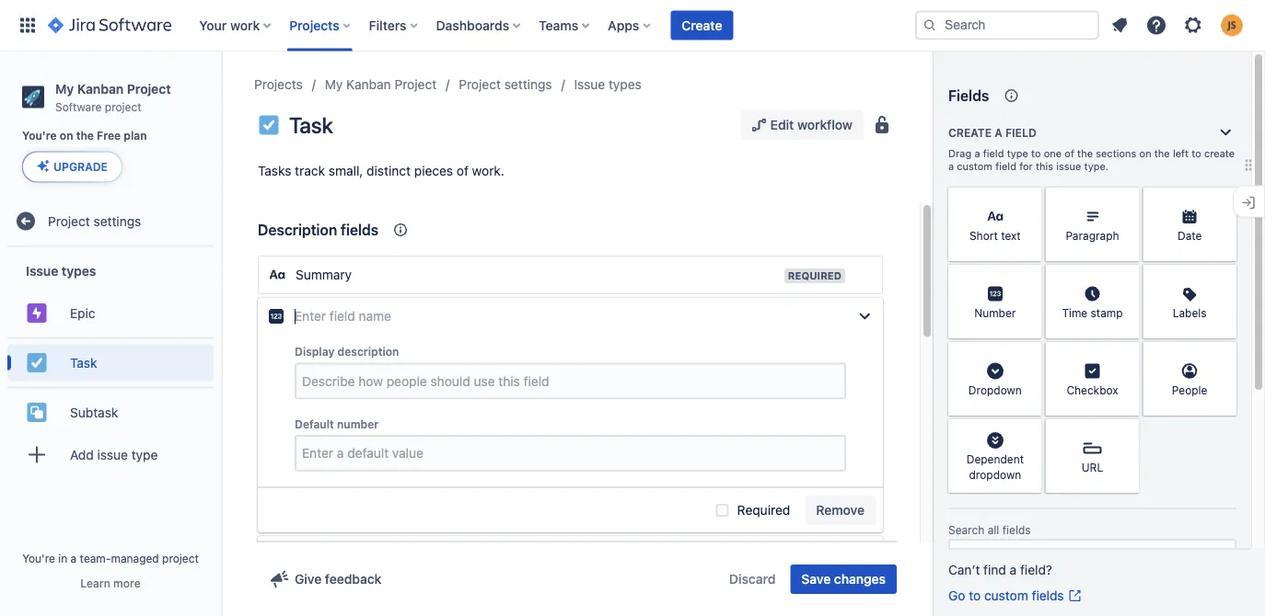 Task type: locate. For each thing, give the bounding box(es) containing it.
filters
[[369, 17, 407, 33]]

1 vertical spatial create
[[948, 126, 992, 139]]

project settings link down upgrade
[[7, 203, 214, 240]]

0 horizontal spatial project settings link
[[7, 203, 214, 240]]

0 vertical spatial issue
[[1056, 161, 1081, 173]]

number
[[337, 418, 379, 431]]

jira software image
[[48, 14, 171, 36], [48, 14, 171, 36]]

0 vertical spatial project settings link
[[459, 74, 552, 96]]

2 vertical spatial fields
[[1032, 589, 1064, 604]]

1 vertical spatial types
[[62, 263, 96, 279]]

issue inside issue types link
[[574, 77, 605, 92]]

more information image for time stamp
[[1115, 267, 1137, 289]]

description
[[258, 221, 337, 239]]

projects inside dropdown button
[[289, 17, 339, 33]]

you're
[[22, 130, 57, 142], [22, 552, 55, 565]]

track
[[295, 163, 325, 179]]

1 horizontal spatial task
[[289, 112, 333, 138]]

create right "apps" "dropdown button" in the top of the page
[[682, 17, 722, 33]]

notifications image
[[1109, 14, 1131, 36]]

close field configuration image
[[854, 306, 876, 328]]

0 horizontal spatial type
[[131, 447, 158, 463]]

group
[[7, 247, 214, 485]]

types
[[609, 77, 642, 92], [62, 263, 96, 279]]

1 vertical spatial field
[[983, 148, 1004, 160]]

Default number number field
[[296, 437, 844, 470]]

0 horizontal spatial issue
[[97, 447, 128, 463]]

issue down one
[[1056, 161, 1081, 173]]

type.
[[1084, 161, 1109, 173]]

1 horizontal spatial project settings link
[[459, 74, 552, 96]]

more information image for date
[[1213, 190, 1235, 212]]

0 vertical spatial projects
[[289, 17, 339, 33]]

1 horizontal spatial issue
[[574, 77, 605, 92]]

kanban for my kanban project software project
[[77, 81, 124, 96]]

my for my kanban project software project
[[55, 81, 74, 96]]

1 horizontal spatial issue
[[1056, 161, 1081, 173]]

1 horizontal spatial of
[[1065, 148, 1074, 160]]

task right issue type icon
[[289, 112, 333, 138]]

more information image for dependent dropdown
[[1018, 422, 1040, 444]]

the
[[76, 130, 94, 142], [1077, 148, 1093, 160], [1154, 148, 1170, 160]]

1 horizontal spatial project
[[162, 552, 199, 565]]

time
[[1062, 307, 1088, 319]]

settings down upgrade
[[93, 214, 141, 229]]

the left left
[[1154, 148, 1170, 160]]

more information image for checkbox
[[1115, 344, 1137, 366]]

banner containing your work
[[0, 0, 1265, 52]]

1 vertical spatial issue types
[[26, 263, 96, 279]]

to right go at the bottom right of the page
[[969, 589, 981, 604]]

issue types down apps
[[574, 77, 642, 92]]

kanban inside my kanban project software project
[[77, 81, 124, 96]]

custom down can't find a field?
[[984, 589, 1028, 604]]

0 vertical spatial required
[[788, 270, 842, 282]]

1 horizontal spatial create
[[948, 126, 992, 139]]

0 horizontal spatial on
[[60, 130, 73, 142]]

types up epic
[[62, 263, 96, 279]]

custom
[[957, 161, 993, 173], [984, 589, 1028, 604]]

my inside my kanban project software project
[[55, 81, 74, 96]]

0 vertical spatial field
[[1005, 126, 1037, 139]]

projects right work
[[289, 17, 339, 33]]

work
[[230, 17, 260, 33]]

task group
[[7, 337, 214, 387]]

give
[[295, 572, 322, 587]]

teams button
[[533, 11, 597, 40]]

sections
[[1096, 148, 1137, 160]]

task link
[[7, 345, 214, 382]]

issue down teams dropdown button
[[574, 77, 605, 92]]

of left 'work.'
[[457, 163, 469, 179]]

fields left this link will be opened in a new tab image
[[1032, 589, 1064, 604]]

Search field
[[915, 11, 1099, 40]]

1 horizontal spatial on
[[1139, 148, 1152, 160]]

1 horizontal spatial issue types
[[574, 77, 642, 92]]

primary element
[[11, 0, 915, 51]]

one
[[1044, 148, 1062, 160]]

search
[[948, 524, 985, 537]]

0 horizontal spatial issue
[[26, 263, 58, 279]]

custom inside the drag a field type to one of the sections on the left to create a custom field for this issue type.
[[957, 161, 993, 173]]

types inside group
[[62, 263, 96, 279]]

your work
[[199, 17, 260, 33]]

2 you're from the top
[[22, 552, 55, 565]]

upgrade
[[53, 161, 108, 173]]

project settings link down dashboards dropdown button
[[459, 74, 552, 96]]

1 vertical spatial on
[[1139, 148, 1152, 160]]

you're on the free plan
[[22, 130, 147, 142]]

0 horizontal spatial of
[[457, 163, 469, 179]]

projects
[[289, 17, 339, 33], [254, 77, 303, 92]]

project settings link
[[459, 74, 552, 96], [7, 203, 214, 240]]

1 horizontal spatial types
[[609, 77, 642, 92]]

kanban down filters
[[346, 77, 391, 92]]

more information image
[[1018, 267, 1040, 289], [1115, 267, 1137, 289], [1213, 267, 1235, 289], [1018, 344, 1040, 366], [1018, 422, 1040, 444]]

in
[[58, 552, 67, 565]]

1 vertical spatial required
[[737, 503, 790, 518]]

issue up "epic" link
[[26, 263, 58, 279]]

Type to search all fields text field
[[950, 541, 1213, 575]]

1 vertical spatial project
[[162, 552, 199, 565]]

you're up upgrade 'button'
[[22, 130, 57, 142]]

summary
[[296, 267, 352, 283]]

0 horizontal spatial settings
[[93, 214, 141, 229]]

a
[[995, 126, 1003, 139], [975, 148, 980, 160], [948, 161, 954, 173], [71, 552, 77, 565], [1010, 563, 1017, 578]]

0 vertical spatial issue
[[574, 77, 605, 92]]

left
[[1173, 148, 1189, 160]]

search all fields
[[948, 524, 1031, 537]]

kanban
[[346, 77, 391, 92], [77, 81, 124, 96]]

field
[[1005, 126, 1037, 139], [983, 148, 1004, 160], [995, 161, 1016, 173]]

teams
[[539, 17, 578, 33]]

0 horizontal spatial fields
[[341, 221, 379, 239]]

1 vertical spatial project settings
[[48, 214, 141, 229]]

appswitcher icon image
[[17, 14, 39, 36]]

more information image
[[1018, 190, 1040, 212], [1115, 190, 1137, 212], [1213, 190, 1235, 212], [1115, 344, 1137, 366], [1213, 344, 1235, 366]]

issue type icon image
[[258, 114, 280, 136]]

of right one
[[1065, 148, 1074, 160]]

dashboards
[[436, 17, 509, 33]]

my
[[325, 77, 343, 92], [55, 81, 74, 96]]

0 horizontal spatial project
[[105, 100, 141, 113]]

edit workflow
[[770, 117, 853, 133]]

1 vertical spatial task
[[70, 355, 97, 371]]

default number
[[295, 418, 379, 431]]

checkbox
[[1067, 384, 1118, 397]]

1 vertical spatial settings
[[93, 214, 141, 229]]

help image
[[1145, 14, 1168, 36]]

on up upgrade 'button'
[[60, 130, 73, 142]]

my kanban project link
[[325, 74, 437, 96]]

settings down teams
[[504, 77, 552, 92]]

the up type.
[[1077, 148, 1093, 160]]

project
[[395, 77, 437, 92], [459, 77, 501, 92], [127, 81, 171, 96], [48, 214, 90, 229]]

you're left the in
[[22, 552, 55, 565]]

create inside button
[[682, 17, 722, 33]]

1 horizontal spatial my
[[325, 77, 343, 92]]

0 vertical spatial of
[[1065, 148, 1074, 160]]

1 vertical spatial you're
[[22, 552, 55, 565]]

0 vertical spatial type
[[1007, 148, 1028, 160]]

more information image for number
[[1018, 267, 1040, 289]]

upgrade button
[[23, 152, 121, 182]]

1 you're from the top
[[22, 130, 57, 142]]

fields right all
[[1002, 524, 1031, 537]]

remove button
[[805, 496, 876, 526]]

0 vertical spatial task
[[289, 112, 333, 138]]

more information about the fields image
[[1000, 85, 1022, 107]]

type up for at right
[[1007, 148, 1028, 160]]

more information image for short text
[[1018, 190, 1040, 212]]

fields
[[948, 87, 989, 105]]

more
[[113, 577, 141, 590]]

project settings
[[459, 77, 552, 92], [48, 214, 141, 229]]

on
[[60, 130, 73, 142], [1139, 148, 1152, 160]]

of
[[1065, 148, 1074, 160], [457, 163, 469, 179]]

type inside the add issue type button
[[131, 447, 158, 463]]

save changes button
[[790, 565, 897, 595]]

custom down drag
[[957, 161, 993, 173]]

0 horizontal spatial issue types
[[26, 263, 96, 279]]

0 horizontal spatial the
[[76, 130, 94, 142]]

team-
[[80, 552, 111, 565]]

to up this
[[1031, 148, 1041, 160]]

field left for at right
[[995, 161, 1016, 173]]

1 horizontal spatial type
[[1007, 148, 1028, 160]]

project down filters dropdown button
[[395, 77, 437, 92]]

subtask
[[70, 405, 118, 420]]

paragraph
[[1066, 229, 1119, 242]]

0 vertical spatial you're
[[22, 130, 57, 142]]

field down create a field
[[983, 148, 1004, 160]]

filters button
[[363, 11, 425, 40]]

0 vertical spatial custom
[[957, 161, 993, 173]]

0 horizontal spatial project settings
[[48, 214, 141, 229]]

field up for at right
[[1005, 126, 1037, 139]]

type
[[1007, 148, 1028, 160], [131, 447, 158, 463]]

project right managed
[[162, 552, 199, 565]]

tasks track small, distinct pieces of work.
[[258, 163, 504, 179]]

add issue type button
[[7, 437, 214, 474]]

learn more
[[80, 577, 141, 590]]

the left free
[[76, 130, 94, 142]]

Enter field name field
[[295, 306, 846, 328]]

short text
[[970, 229, 1021, 242]]

my up software
[[55, 81, 74, 96]]

epic
[[70, 306, 95, 321]]

0 vertical spatial on
[[60, 130, 73, 142]]

fields
[[341, 221, 379, 239], [1002, 524, 1031, 537], [1032, 589, 1064, 604]]

kanban up software
[[77, 81, 124, 96]]

feedback
[[325, 572, 382, 587]]

0 vertical spatial project
[[105, 100, 141, 113]]

more information image for labels
[[1213, 267, 1235, 289]]

more information image for dropdown
[[1018, 344, 1040, 366]]

create for create
[[682, 17, 722, 33]]

on right sections on the top of page
[[1139, 148, 1152, 160]]

your
[[199, 17, 227, 33]]

1 vertical spatial fields
[[1002, 524, 1031, 537]]

issue right add at the bottom left of the page
[[97, 447, 128, 463]]

0 horizontal spatial types
[[62, 263, 96, 279]]

projects up issue type icon
[[254, 77, 303, 92]]

add
[[70, 447, 94, 463]]

1 vertical spatial issue
[[97, 447, 128, 463]]

go to custom fields link
[[948, 587, 1082, 606]]

task down epic
[[70, 355, 97, 371]]

short
[[970, 229, 998, 242]]

project settings down dashboards dropdown button
[[459, 77, 552, 92]]

my right projects link
[[325, 77, 343, 92]]

a right drag
[[975, 148, 980, 160]]

0 horizontal spatial my
[[55, 81, 74, 96]]

banner
[[0, 0, 1265, 52]]

0 vertical spatial issue types
[[574, 77, 642, 92]]

0 vertical spatial project settings
[[459, 77, 552, 92]]

issue types
[[574, 77, 642, 92], [26, 263, 96, 279]]

issue inside group
[[26, 263, 58, 279]]

0 vertical spatial create
[[682, 17, 722, 33]]

settings
[[504, 77, 552, 92], [93, 214, 141, 229]]

this link will be opened in a new tab image
[[1068, 589, 1082, 604]]

to right left
[[1192, 148, 1201, 160]]

1 vertical spatial type
[[131, 447, 158, 463]]

0 horizontal spatial create
[[682, 17, 722, 33]]

task inside the task link
[[70, 355, 97, 371]]

workflow
[[797, 117, 853, 133]]

find
[[984, 563, 1006, 578]]

type down the subtask link
[[131, 447, 158, 463]]

a down more information about the fields icon
[[995, 126, 1003, 139]]

project inside my kanban project software project
[[105, 100, 141, 113]]

0 vertical spatial settings
[[504, 77, 552, 92]]

project settings down upgrade
[[48, 214, 141, 229]]

1 horizontal spatial kanban
[[346, 77, 391, 92]]

to
[[1031, 148, 1041, 160], [1192, 148, 1201, 160], [969, 589, 981, 604]]

create up drag
[[948, 126, 992, 139]]

project up plan
[[105, 100, 141, 113]]

0 horizontal spatial task
[[70, 355, 97, 371]]

this
[[1036, 161, 1053, 173]]

small,
[[329, 163, 363, 179]]

0 vertical spatial types
[[609, 77, 642, 92]]

types down "apps" "dropdown button" in the top of the page
[[609, 77, 642, 92]]

field for drag
[[983, 148, 1004, 160]]

1 vertical spatial issue
[[26, 263, 58, 279]]

fields left more information about the context fields icon
[[341, 221, 379, 239]]

issue types inside group
[[26, 263, 96, 279]]

1 vertical spatial projects
[[254, 77, 303, 92]]

my inside my kanban project link
[[325, 77, 343, 92]]

project up plan
[[127, 81, 171, 96]]

0 horizontal spatial kanban
[[77, 81, 124, 96]]

issue types up epic
[[26, 263, 96, 279]]

go
[[948, 589, 965, 604]]



Task type: describe. For each thing, give the bounding box(es) containing it.
time stamp
[[1062, 307, 1123, 319]]

issue types link
[[574, 74, 642, 96]]

1 vertical spatial of
[[457, 163, 469, 179]]

0 horizontal spatial to
[[969, 589, 981, 604]]

0 vertical spatial fields
[[341, 221, 379, 239]]

url
[[1082, 461, 1103, 474]]

discard button
[[718, 565, 787, 595]]

text
[[1001, 229, 1021, 242]]

type inside the drag a field type to one of the sections on the left to create a custom field for this issue type.
[[1007, 148, 1028, 160]]

dropdown
[[968, 384, 1022, 397]]

you're in a team-managed project
[[22, 552, 199, 565]]

labels
[[1173, 307, 1207, 319]]

more information about the context fields image
[[390, 219, 412, 241]]

group containing issue types
[[7, 247, 214, 485]]

2 horizontal spatial the
[[1154, 148, 1170, 160]]

my kanban project
[[325, 77, 437, 92]]

drag
[[948, 148, 972, 160]]

1 horizontal spatial fields
[[1002, 524, 1031, 537]]

save changes
[[801, 572, 886, 587]]

your work button
[[194, 11, 278, 40]]

projects link
[[254, 74, 303, 96]]

work.
[[472, 163, 504, 179]]

Display description field
[[296, 365, 844, 398]]

stamp
[[1091, 307, 1123, 319]]

issue inside the drag a field type to one of the sections on the left to create a custom field for this issue type.
[[1056, 161, 1081, 173]]

display description
[[295, 346, 399, 359]]

dependent dropdown
[[966, 453, 1024, 482]]

projects button
[[284, 11, 358, 40]]

your profile and settings image
[[1221, 14, 1243, 36]]

a right the in
[[71, 552, 77, 565]]

add issue type
[[70, 447, 158, 463]]

dropdown
[[969, 469, 1021, 482]]

kanban for my kanban project
[[346, 77, 391, 92]]

add issue type image
[[26, 444, 48, 466]]

discard
[[729, 572, 776, 587]]

issue for issue types link
[[574, 77, 605, 92]]

apps
[[608, 17, 639, 33]]

project inside my kanban project software project
[[127, 81, 171, 96]]

changes
[[834, 572, 886, 587]]

drag a field type to one of the sections on the left to create a custom field for this issue type.
[[948, 148, 1235, 173]]

more information image for people
[[1213, 344, 1235, 366]]

sidebar navigation image
[[201, 74, 241, 110]]

managed
[[111, 552, 159, 565]]

subtask link
[[7, 394, 214, 431]]

search image
[[923, 18, 937, 33]]

project down upgrade 'button'
[[48, 214, 90, 229]]

give feedback button
[[258, 565, 393, 595]]

types for issue types link
[[609, 77, 642, 92]]

field?
[[1020, 563, 1052, 578]]

display
[[295, 346, 335, 359]]

issue inside the add issue type button
[[97, 447, 128, 463]]

apps button
[[602, 11, 658, 40]]

free
[[97, 130, 121, 142]]

projects for projects dropdown button
[[289, 17, 339, 33]]

save
[[801, 572, 831, 587]]

tasks
[[258, 163, 291, 179]]

can't find a field?
[[948, 563, 1052, 578]]

project down dashboards dropdown button
[[459, 77, 501, 92]]

on inside the drag a field type to one of the sections on the left to create a custom field for this issue type.
[[1139, 148, 1152, 160]]

pieces
[[414, 163, 453, 179]]

issue types for issue types link
[[574, 77, 642, 92]]

create
[[1204, 148, 1235, 160]]

issue types for group containing issue types
[[26, 263, 96, 279]]

1 horizontal spatial settings
[[504, 77, 552, 92]]

1 vertical spatial custom
[[984, 589, 1028, 604]]

software
[[55, 100, 102, 113]]

2 horizontal spatial fields
[[1032, 589, 1064, 604]]

create button
[[671, 11, 733, 40]]

a right find
[[1010, 563, 1017, 578]]

remove
[[816, 503, 865, 518]]

a down drag
[[948, 161, 954, 173]]

distinct
[[367, 163, 411, 179]]

people
[[1172, 384, 1208, 397]]

plan
[[124, 130, 147, 142]]

no restrictions image
[[871, 114, 893, 136]]

2 horizontal spatial to
[[1192, 148, 1201, 160]]

projects for projects link
[[254, 77, 303, 92]]

my for my kanban project
[[325, 77, 343, 92]]

types for group containing issue types
[[62, 263, 96, 279]]

date
[[1178, 229, 1202, 242]]

1 vertical spatial project settings link
[[7, 203, 214, 240]]

1 horizontal spatial to
[[1031, 148, 1041, 160]]

2 vertical spatial field
[[995, 161, 1016, 173]]

issue for group containing issue types
[[26, 263, 58, 279]]

all
[[988, 524, 999, 537]]

dependent
[[966, 453, 1024, 466]]

edit
[[770, 117, 794, 133]]

create a field
[[948, 126, 1037, 139]]

description
[[337, 346, 399, 359]]

of inside the drag a field type to one of the sections on the left to create a custom field for this issue type.
[[1065, 148, 1074, 160]]

more information image for paragraph
[[1115, 190, 1137, 212]]

dashboards button
[[431, 11, 528, 40]]

give feedback
[[295, 572, 382, 587]]

learn
[[80, 577, 110, 590]]

edit workflow button
[[741, 110, 864, 140]]

you're for you're in a team-managed project
[[22, 552, 55, 565]]

epic link
[[7, 295, 214, 332]]

create for create a field
[[948, 126, 992, 139]]

description fields
[[258, 221, 379, 239]]

1 horizontal spatial the
[[1077, 148, 1093, 160]]

go to custom fields
[[948, 589, 1064, 604]]

1 horizontal spatial project settings
[[459, 77, 552, 92]]

learn more button
[[80, 576, 141, 591]]

my kanban project software project
[[55, 81, 171, 113]]

field for create
[[1005, 126, 1037, 139]]

you're for you're on the free plan
[[22, 130, 57, 142]]

can't
[[948, 563, 980, 578]]

settings image
[[1182, 14, 1204, 36]]



Task type: vqa. For each thing, say whether or not it's contained in the screenshot.
the rightmost Project settings link
yes



